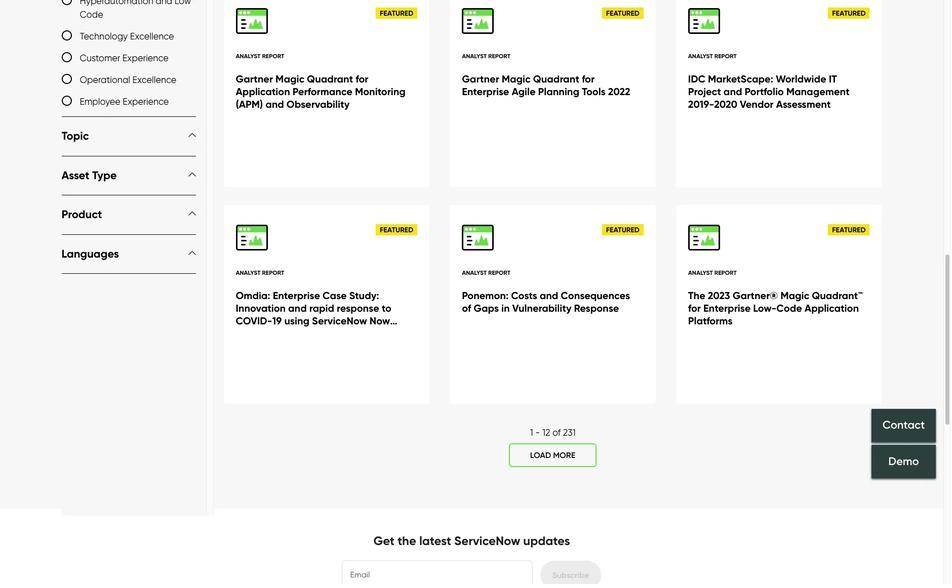 Task type: describe. For each thing, give the bounding box(es) containing it.
quadrant for performance
[[307, 72, 353, 85]]

gartner magic quadrant for enterprise agile planning tools 2022
[[462, 72, 630, 98]]

languages
[[62, 247, 119, 261]]

experience for customer experience
[[122, 53, 169, 63]]

platforms
[[688, 315, 733, 327]]

analyst for omdia: enterprise case study: innovation and rapid response to covid-19 using servicenow now platform
[[236, 269, 261, 277]]

demo link
[[872, 445, 936, 479]]

featured for gartner magic quadrant for enterprise agile planning tools 2022
[[606, 9, 640, 18]]

for for planning
[[582, 72, 595, 85]]

1 vertical spatial servicenow
[[454, 534, 520, 549]]

worldwide
[[776, 72, 826, 85]]

portfolio
[[745, 85, 784, 98]]

get the latest servicenow updates
[[373, 534, 570, 549]]

response
[[337, 302, 379, 315]]

now
[[370, 315, 390, 327]]

featured for the 2023 gartner® magic quadrant™ for enterprise low-code application platforms
[[832, 226, 866, 235]]

subscribe button
[[540, 561, 601, 584]]

gartner for gartner magic quadrant for enterprise agile planning tools 2022
[[462, 72, 499, 85]]

type
[[92, 168, 117, 182]]

gaps
[[474, 302, 499, 315]]

employee experience
[[80, 96, 169, 107]]

costs
[[511, 289, 537, 302]]

code inside hyperautomation and low code
[[80, 9, 103, 20]]

employee
[[80, 96, 120, 107]]

performance
[[293, 85, 352, 98]]

2019-
[[688, 98, 714, 110]]

servicenow inside omdia: enterprise case study: innovation and rapid response to covid-19 using servicenow now platform
[[312, 315, 367, 327]]

and inside omdia: enterprise case study: innovation and rapid response to covid-19 using servicenow now platform
[[288, 302, 307, 315]]

quadrant for agile
[[533, 72, 579, 85]]

omdia:
[[236, 289, 270, 302]]

operational
[[80, 74, 130, 85]]

product
[[62, 208, 102, 221]]

analyst for gartner magic quadrant for enterprise agile planning tools 2022
[[462, 52, 487, 60]]

231
[[563, 428, 576, 438]]

1 - 12 of 231
[[530, 428, 576, 438]]

analyst for ponemon: costs and consequences of gaps in vulnerability response
[[462, 269, 487, 277]]

code inside the 2023 gartner® magic quadrant™ for enterprise low-code application platforms
[[777, 302, 802, 315]]

innovation
[[236, 302, 286, 315]]

Email text field
[[342, 561, 532, 584]]

operational excellence
[[80, 74, 176, 85]]

demo
[[889, 455, 919, 469]]

analyst report for idc marketscape: worldwide it project and portfolio management 2019-2020 vendor assessment
[[688, 52, 737, 60]]

excellence for operational excellence
[[132, 74, 176, 85]]

application inside the 2023 gartner® magic quadrant™ for enterprise low-code application platforms
[[805, 302, 859, 315]]

2023
[[708, 289, 730, 302]]

study:
[[349, 289, 379, 302]]

gartner for gartner magic quadrant for application performance monitoring (apm) and observability
[[236, 72, 273, 85]]

the 2023 gartner® magic quadrant™ for enterprise low-code application platforms
[[688, 289, 863, 327]]

more
[[553, 450, 575, 461]]

analyst for idc marketscape: worldwide it project and portfolio management 2019-2020 vendor assessment
[[688, 52, 713, 60]]

asset type
[[62, 168, 117, 182]]

response
[[574, 302, 619, 315]]

tools
[[582, 85, 606, 98]]

1
[[530, 428, 533, 438]]

hyperautomation
[[80, 0, 153, 6]]

technology excellence
[[80, 31, 174, 42]]

low
[[175, 0, 191, 6]]

consequences
[[561, 289, 630, 302]]

idc
[[688, 72, 706, 85]]

planning
[[538, 85, 579, 98]]

ponemon: costs and consequences of gaps in vulnerability response
[[462, 289, 630, 315]]

the
[[688, 289, 705, 302]]

enterprise inside the 2023 gartner® magic quadrant™ for enterprise low-code application platforms
[[704, 302, 751, 315]]

observability
[[287, 98, 350, 110]]

magic for performance
[[276, 72, 304, 85]]

enterprise inside omdia: enterprise case study: innovation and rapid response to covid-19 using servicenow now platform
[[273, 289, 320, 302]]

analyst report for omdia: enterprise case study: innovation and rapid response to covid-19 using servicenow now platform
[[236, 269, 284, 277]]

analyst report for the 2023 gartner® magic quadrant™ for enterprise low-code application platforms
[[688, 269, 737, 277]]

enterprise inside gartner magic quadrant for enterprise agile planning tools 2022
[[462, 85, 509, 98]]

featured for idc marketscape: worldwide it project and portfolio management 2019-2020 vendor assessment
[[832, 9, 866, 18]]

report for ponemon: costs and consequences of gaps in vulnerability response
[[488, 269, 511, 277]]



Task type: vqa. For each thing, say whether or not it's contained in the screenshot.
Activity Link
no



Task type: locate. For each thing, give the bounding box(es) containing it.
2 horizontal spatial for
[[688, 302, 701, 315]]

2 quadrant from the left
[[533, 72, 579, 85]]

excellence down hyperautomation and low code
[[130, 31, 174, 42]]

subscribe
[[552, 570, 589, 581]]

0 horizontal spatial magic
[[276, 72, 304, 85]]

of inside ponemon: costs and consequences of gaps in vulnerability response
[[462, 302, 471, 315]]

idc marketscape: worldwide it project and portfolio management 2019-2020 vendor assessment
[[688, 72, 850, 110]]

gartner magic quadrant for application performance monitoring (apm) and observability
[[236, 72, 406, 110]]

the
[[398, 534, 416, 549]]

code
[[80, 9, 103, 20], [777, 302, 802, 315]]

get
[[373, 534, 395, 549]]

report for the 2023 gartner® magic quadrant™ for enterprise low-code application platforms
[[715, 269, 737, 277]]

of left gaps
[[462, 302, 471, 315]]

0 horizontal spatial gartner
[[236, 72, 273, 85]]

latest
[[419, 534, 451, 549]]

excellence for technology excellence
[[130, 31, 174, 42]]

quadrant up observability
[[307, 72, 353, 85]]

quadrant
[[307, 72, 353, 85], [533, 72, 579, 85]]

enterprise left low-
[[704, 302, 751, 315]]

for right planning
[[582, 72, 595, 85]]

servicenow
[[312, 315, 367, 327], [454, 534, 520, 549]]

magic inside gartner magic quadrant for enterprise agile planning tools 2022
[[502, 72, 531, 85]]

0 horizontal spatial of
[[462, 302, 471, 315]]

load
[[530, 450, 551, 461]]

in
[[501, 302, 510, 315]]

contact link
[[872, 409, 936, 443]]

and right (apm)
[[266, 98, 284, 110]]

experience down "operational excellence"
[[123, 96, 169, 107]]

0 vertical spatial servicenow
[[312, 315, 367, 327]]

magic for agile
[[502, 72, 531, 85]]

and right project
[[724, 85, 742, 98]]

hyperautomation and low code
[[80, 0, 191, 20]]

0 horizontal spatial code
[[80, 9, 103, 20]]

quadrant™
[[812, 289, 863, 302]]

for for monitoring
[[356, 72, 368, 85]]

magic inside the 2023 gartner® magic quadrant™ for enterprise low-code application platforms
[[781, 289, 809, 302]]

1 horizontal spatial magic
[[502, 72, 531, 85]]

1 vertical spatial excellence
[[132, 74, 176, 85]]

covid-
[[236, 315, 272, 327]]

and left low
[[156, 0, 172, 6]]

0 vertical spatial excellence
[[130, 31, 174, 42]]

featured for omdia: enterprise case study: innovation and rapid response to covid-19 using servicenow now platform
[[380, 226, 413, 235]]

using
[[284, 315, 309, 327]]

0 vertical spatial of
[[462, 302, 471, 315]]

and inside ponemon: costs and consequences of gaps in vulnerability response
[[540, 289, 558, 302]]

1 horizontal spatial of
[[553, 428, 561, 438]]

report for gartner magic quadrant for enterprise agile planning tools 2022
[[488, 52, 511, 60]]

case
[[323, 289, 347, 302]]

1 horizontal spatial quadrant
[[533, 72, 579, 85]]

updates
[[523, 534, 570, 549]]

2022
[[608, 85, 630, 98]]

1 vertical spatial application
[[805, 302, 859, 315]]

1 vertical spatial code
[[777, 302, 802, 315]]

analyst
[[236, 52, 261, 60], [462, 52, 487, 60], [688, 52, 713, 60], [236, 269, 261, 277], [462, 269, 487, 277], [688, 269, 713, 277]]

load more
[[530, 450, 575, 461]]

1 gartner from the left
[[236, 72, 273, 85]]

vendor
[[740, 98, 774, 110]]

1 horizontal spatial application
[[805, 302, 859, 315]]

featured
[[380, 9, 413, 18], [606, 9, 640, 18], [832, 9, 866, 18], [380, 226, 413, 235], [606, 226, 640, 235], [832, 226, 866, 235]]

ponemon:
[[462, 289, 509, 302]]

analyst report for gartner magic quadrant for application performance monitoring (apm) and observability
[[236, 52, 284, 60]]

gartner up (apm)
[[236, 72, 273, 85]]

low-
[[753, 302, 777, 315]]

quadrant inside gartner magic quadrant for application performance monitoring (apm) and observability
[[307, 72, 353, 85]]

gartner inside gartner magic quadrant for enterprise agile planning tools 2022
[[462, 72, 499, 85]]

customer
[[80, 53, 120, 63]]

code left the quadrant™
[[777, 302, 802, 315]]

enterprise up the using
[[273, 289, 320, 302]]

1 horizontal spatial code
[[777, 302, 802, 315]]

12
[[542, 428, 550, 438]]

analyst for gartner magic quadrant for application performance monitoring (apm) and observability
[[236, 52, 261, 60]]

magic up observability
[[276, 72, 304, 85]]

gartner
[[236, 72, 273, 85], [462, 72, 499, 85]]

gartner inside gartner magic quadrant for application performance monitoring (apm) and observability
[[236, 72, 273, 85]]

report
[[262, 52, 284, 60], [488, 52, 511, 60], [715, 52, 737, 60], [262, 269, 284, 277], [488, 269, 511, 277], [715, 269, 737, 277]]

analyst report
[[236, 52, 284, 60], [462, 52, 511, 60], [688, 52, 737, 60], [236, 269, 284, 277], [462, 269, 511, 277], [688, 269, 737, 277]]

analyst report for gartner magic quadrant for enterprise agile planning tools 2022
[[462, 52, 511, 60]]

enterprise left agile
[[462, 85, 509, 98]]

rapid
[[309, 302, 334, 315]]

for
[[356, 72, 368, 85], [582, 72, 595, 85], [688, 302, 701, 315]]

0 vertical spatial code
[[80, 9, 103, 20]]

experience
[[122, 53, 169, 63], [123, 96, 169, 107]]

to
[[382, 302, 391, 315]]

application inside gartner magic quadrant for application performance monitoring (apm) and observability
[[236, 85, 290, 98]]

agile
[[512, 85, 536, 98]]

experience up "operational excellence"
[[122, 53, 169, 63]]

1 horizontal spatial gartner
[[462, 72, 499, 85]]

1 horizontal spatial enterprise
[[462, 85, 509, 98]]

platform
[[236, 327, 276, 340]]

application
[[236, 85, 290, 98], [805, 302, 859, 315]]

and inside idc marketscape: worldwide it project and portfolio management 2019-2020 vendor assessment
[[724, 85, 742, 98]]

0 horizontal spatial for
[[356, 72, 368, 85]]

and right '19'
[[288, 302, 307, 315]]

it
[[829, 72, 837, 85]]

excellence up employee experience
[[132, 74, 176, 85]]

report for gartner magic quadrant for application performance monitoring (apm) and observability
[[262, 52, 284, 60]]

gartner®
[[733, 289, 778, 302]]

2 horizontal spatial enterprise
[[704, 302, 751, 315]]

report for omdia: enterprise case study: innovation and rapid response to covid-19 using servicenow now platform
[[262, 269, 284, 277]]

-
[[535, 428, 540, 438]]

1 quadrant from the left
[[307, 72, 353, 85]]

magic
[[276, 72, 304, 85], [502, 72, 531, 85], [781, 289, 809, 302]]

19
[[272, 315, 282, 327]]

quadrant left tools
[[533, 72, 579, 85]]

of
[[462, 302, 471, 315], [553, 428, 561, 438]]

excellence
[[130, 31, 174, 42], [132, 74, 176, 85]]

for inside gartner magic quadrant for enterprise agile planning tools 2022
[[582, 72, 595, 85]]

project
[[688, 85, 721, 98]]

0 vertical spatial application
[[236, 85, 290, 98]]

monitoring
[[355, 85, 406, 98]]

and
[[156, 0, 172, 6], [724, 85, 742, 98], [266, 98, 284, 110], [540, 289, 558, 302], [288, 302, 307, 315]]

0 horizontal spatial servicenow
[[312, 315, 367, 327]]

1 vertical spatial experience
[[123, 96, 169, 107]]

for inside the 2023 gartner® magic quadrant™ for enterprise low-code application platforms
[[688, 302, 701, 315]]

for left 2023 at the right of the page
[[688, 302, 701, 315]]

and right costs
[[540, 289, 558, 302]]

for right performance
[[356, 72, 368, 85]]

2 horizontal spatial magic
[[781, 289, 809, 302]]

for inside gartner magic quadrant for application performance monitoring (apm) and observability
[[356, 72, 368, 85]]

magic left planning
[[502, 72, 531, 85]]

2 gartner from the left
[[462, 72, 499, 85]]

vulnerability
[[512, 302, 572, 315]]

1 horizontal spatial servicenow
[[454, 534, 520, 549]]

enterprise
[[462, 85, 509, 98], [273, 289, 320, 302], [704, 302, 751, 315]]

gartner left agile
[[462, 72, 499, 85]]

experience for employee experience
[[123, 96, 169, 107]]

magic inside gartner magic quadrant for application performance monitoring (apm) and observability
[[276, 72, 304, 85]]

management
[[786, 85, 850, 98]]

(apm)
[[236, 98, 263, 110]]

1 vertical spatial of
[[553, 428, 561, 438]]

assessment
[[776, 98, 831, 110]]

and inside hyperautomation and low code
[[156, 0, 172, 6]]

report for idc marketscape: worldwide it project and portfolio management 2019-2020 vendor assessment
[[715, 52, 737, 60]]

technology
[[80, 31, 128, 42]]

magic right low-
[[781, 289, 809, 302]]

marketscape:
[[708, 72, 773, 85]]

code up technology
[[80, 9, 103, 20]]

quadrant inside gartner magic quadrant for enterprise agile planning tools 2022
[[533, 72, 579, 85]]

0 horizontal spatial application
[[236, 85, 290, 98]]

0 horizontal spatial enterprise
[[273, 289, 320, 302]]

asset
[[62, 168, 89, 182]]

1 horizontal spatial for
[[582, 72, 595, 85]]

analyst report for ponemon: costs and consequences of gaps in vulnerability response
[[462, 269, 511, 277]]

analyst for the 2023 gartner® magic quadrant™ for enterprise low-code application platforms
[[688, 269, 713, 277]]

2020
[[714, 98, 737, 110]]

contact
[[883, 419, 925, 432]]

featured for ponemon: costs and consequences of gaps in vulnerability response
[[606, 226, 640, 235]]

omdia: enterprise case study: innovation and rapid response to covid-19 using servicenow now platform
[[236, 289, 391, 340]]

and inside gartner magic quadrant for application performance monitoring (apm) and observability
[[266, 98, 284, 110]]

customer experience
[[80, 53, 169, 63]]

0 horizontal spatial quadrant
[[307, 72, 353, 85]]

topic
[[62, 129, 89, 143]]

featured for gartner magic quadrant for application performance monitoring (apm) and observability
[[380, 9, 413, 18]]

of right 12
[[553, 428, 561, 438]]

0 vertical spatial experience
[[122, 53, 169, 63]]



